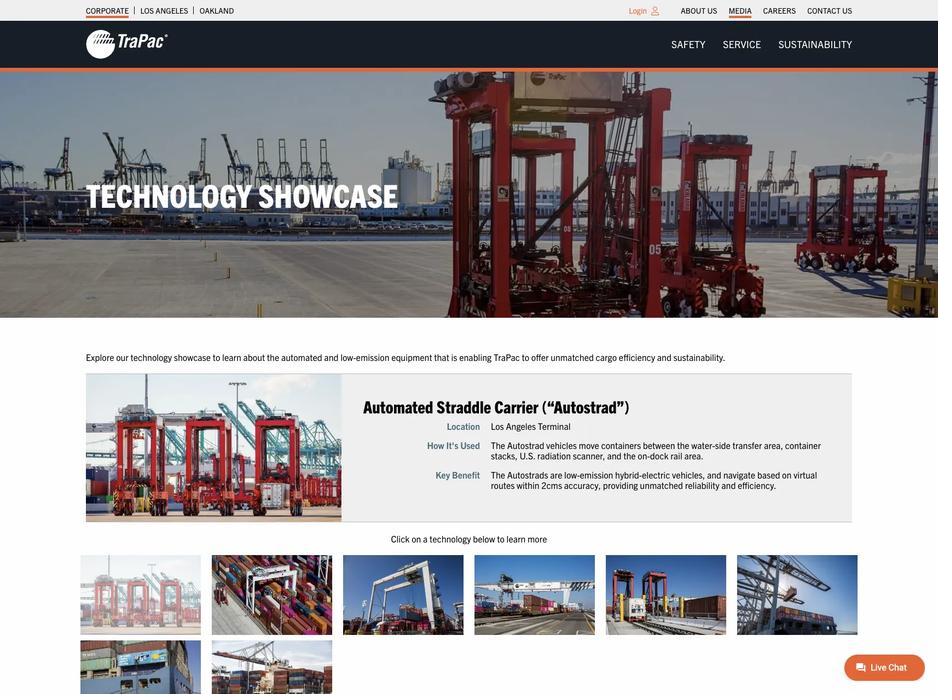Task type: locate. For each thing, give the bounding box(es) containing it.
1 vertical spatial unmatched
[[640, 480, 683, 491]]

2cms
[[542, 480, 562, 491]]

emission
[[356, 352, 389, 363], [580, 469, 613, 480]]

trapac los angeles automated straddle carrier image
[[86, 374, 341, 522], [80, 555, 201, 636]]

1 horizontal spatial technology
[[430, 534, 471, 545]]

transfer
[[733, 440, 762, 451]]

careers
[[763, 5, 796, 15]]

1 the from the top
[[491, 440, 505, 451]]

angeles up autostrad
[[506, 420, 536, 431]]

that
[[434, 352, 449, 363]]

1 vertical spatial menu bar
[[663, 33, 861, 55]]

1 us from the left
[[708, 5, 717, 15]]

how
[[427, 440, 444, 451]]

virtual
[[794, 469, 817, 480]]

angeles inside automated straddle carrier ("autostrad") main content
[[506, 420, 536, 431]]

reliability
[[685, 480, 720, 491]]

rail
[[671, 450, 682, 461]]

1 vertical spatial on
[[412, 534, 421, 545]]

0 vertical spatial menu bar
[[675, 3, 858, 18]]

us for contact us
[[842, 5, 852, 15]]

autostrads
[[507, 469, 548, 480]]

1 vertical spatial trapac los angeles automated straddle carrier image
[[80, 555, 201, 636]]

1 horizontal spatial unmatched
[[640, 480, 683, 491]]

the
[[491, 440, 505, 451], [491, 469, 505, 480]]

showcase
[[258, 175, 398, 215]]

menu bar down careers link
[[663, 33, 861, 55]]

and
[[324, 352, 339, 363], [657, 352, 672, 363], [607, 450, 622, 461], [707, 469, 722, 480], [722, 480, 736, 491]]

1 vertical spatial low-
[[564, 469, 580, 480]]

autostrad
[[507, 440, 544, 451]]

angeles left oakland
[[156, 5, 188, 15]]

sustainability link
[[770, 33, 861, 55]]

trapac los angeles automated stacking crane image
[[212, 555, 332, 636]]

the inside the autostrad vehicles move containers between the water-side transfer area, container stacks, u.s. radiation scanner, and the on-dock rail area.
[[491, 440, 505, 451]]

technology right the our
[[131, 352, 172, 363]]

low-
[[341, 352, 356, 363], [564, 469, 580, 480]]

the for the autostrad vehicles move containers between the water-side transfer area, container stacks, u.s. radiation scanner, and the on-dock rail area.
[[491, 440, 505, 451]]

area.
[[685, 450, 704, 461]]

accuracy,
[[564, 480, 601, 491]]

learn
[[222, 352, 241, 363], [507, 534, 526, 545]]

us right the contact
[[842, 5, 852, 15]]

1 horizontal spatial learn
[[507, 534, 526, 545]]

dock
[[650, 450, 669, 461]]

los up corporate image
[[140, 5, 154, 15]]

us right about
[[708, 5, 717, 15]]

us
[[708, 5, 717, 15], [842, 5, 852, 15]]

emission down the scanner,
[[580, 469, 613, 480]]

low- right are at right
[[564, 469, 580, 480]]

service
[[723, 38, 761, 50]]

the
[[267, 352, 279, 363], [677, 440, 690, 451], [624, 450, 636, 461]]

and right efficiency
[[657, 352, 672, 363]]

light image
[[651, 7, 659, 15]]

0 horizontal spatial technology
[[131, 352, 172, 363]]

1 horizontal spatial on
[[782, 469, 792, 480]]

explore
[[86, 352, 114, 363]]

to left the offer
[[522, 352, 529, 363]]

0 vertical spatial the
[[491, 440, 505, 451]]

los inside automated straddle carrier ("autostrad") main content
[[491, 420, 504, 431]]

container
[[785, 440, 821, 451]]

los angeles terminal
[[491, 420, 571, 431]]

corporate image
[[86, 29, 168, 60]]

2 the from the top
[[491, 469, 505, 480]]

automated
[[281, 352, 322, 363]]

2 horizontal spatial the
[[677, 440, 690, 451]]

the autostrads are low-emission hybrid-electric vehicles, and navigate based on virtual routes within 2cms accuracy, providing unmatched reliability and efficiency.
[[491, 469, 817, 491]]

1 horizontal spatial los
[[491, 420, 504, 431]]

0 vertical spatial learn
[[222, 352, 241, 363]]

technology showcase
[[86, 175, 398, 215]]

unmatched
[[551, 352, 594, 363], [640, 480, 683, 491]]

0 vertical spatial trapac los angeles automated straddle carrier image
[[86, 374, 341, 522]]

0 vertical spatial low-
[[341, 352, 356, 363]]

careers link
[[763, 3, 796, 18]]

the left water-
[[677, 440, 690, 451]]

benefit
[[452, 469, 480, 480]]

0 horizontal spatial on
[[412, 534, 421, 545]]

unmatched right the offer
[[551, 352, 594, 363]]

technology right a
[[430, 534, 471, 545]]

are
[[550, 469, 562, 480]]

to right showcase
[[213, 352, 220, 363]]

low- right automated
[[341, 352, 356, 363]]

learn left about
[[222, 352, 241, 363]]

0 horizontal spatial us
[[708, 5, 717, 15]]

angeles
[[156, 5, 188, 15], [506, 420, 536, 431]]

0 horizontal spatial unmatched
[[551, 352, 594, 363]]

trapac
[[494, 352, 520, 363]]

on left a
[[412, 534, 421, 545]]

hybrid-
[[615, 469, 642, 480]]

the inside the autostrads are low-emission hybrid-electric vehicles, and navigate based on virtual routes within 2cms accuracy, providing unmatched reliability and efficiency.
[[491, 469, 505, 480]]

1 horizontal spatial angeles
[[506, 420, 536, 431]]

unmatched down dock
[[640, 480, 683, 491]]

click
[[391, 534, 410, 545]]

0 vertical spatial angeles
[[156, 5, 188, 15]]

2 horizontal spatial to
[[522, 352, 529, 363]]

on right based at the right bottom of page
[[782, 469, 792, 480]]

the right about
[[267, 352, 279, 363]]

cargo
[[596, 352, 617, 363]]

straddle
[[437, 396, 491, 417]]

oakland
[[200, 5, 234, 15]]

learn left more
[[507, 534, 526, 545]]

0 vertical spatial emission
[[356, 352, 389, 363]]

showcase
[[174, 352, 211, 363]]

0 horizontal spatial learn
[[222, 352, 241, 363]]

equipment
[[391, 352, 432, 363]]

is
[[451, 352, 457, 363]]

offer
[[531, 352, 549, 363]]

providing
[[603, 480, 638, 491]]

2 us from the left
[[842, 5, 852, 15]]

los down automated straddle carrier ("autostrad")
[[491, 420, 504, 431]]

los for los angeles terminal
[[491, 420, 504, 431]]

service link
[[714, 33, 770, 55]]

angeles for los angeles terminal
[[506, 420, 536, 431]]

1 vertical spatial the
[[491, 469, 505, 480]]

0 vertical spatial on
[[782, 469, 792, 480]]

menu bar up service
[[675, 3, 858, 18]]

and up hybrid-
[[607, 450, 622, 461]]

to right below
[[497, 534, 505, 545]]

the left autostrad
[[491, 440, 505, 451]]

1 vertical spatial learn
[[507, 534, 526, 545]]

menu bar
[[675, 3, 858, 18], [663, 33, 861, 55]]

1 horizontal spatial emission
[[580, 469, 613, 480]]

on
[[782, 469, 792, 480], [412, 534, 421, 545]]

1 horizontal spatial us
[[842, 5, 852, 15]]

0 vertical spatial technology
[[131, 352, 172, 363]]

key
[[436, 469, 450, 480]]

side
[[715, 440, 731, 451]]

los
[[140, 5, 154, 15], [491, 420, 504, 431]]

1 vertical spatial los
[[491, 420, 504, 431]]

0 horizontal spatial low-
[[341, 352, 356, 363]]

emission left the equipment
[[356, 352, 389, 363]]

more
[[528, 534, 547, 545]]

and right automated
[[324, 352, 339, 363]]

to
[[213, 352, 220, 363], [522, 352, 529, 363], [497, 534, 505, 545]]

about us link
[[681, 3, 717, 18]]

on inside the autostrads are low-emission hybrid-electric vehicles, and navigate based on virtual routes within 2cms accuracy, providing unmatched reliability and efficiency.
[[782, 469, 792, 480]]

1 vertical spatial angeles
[[506, 420, 536, 431]]

within
[[517, 480, 540, 491]]

and right "reliability"
[[722, 480, 736, 491]]

0 horizontal spatial angeles
[[156, 5, 188, 15]]

low- inside the autostrads are low-emission hybrid-electric vehicles, and navigate based on virtual routes within 2cms accuracy, providing unmatched reliability and efficiency.
[[564, 469, 580, 480]]

0 vertical spatial los
[[140, 5, 154, 15]]

it's
[[446, 440, 458, 451]]

1 vertical spatial emission
[[580, 469, 613, 480]]

0 vertical spatial unmatched
[[551, 352, 594, 363]]

1 vertical spatial technology
[[430, 534, 471, 545]]

about
[[681, 5, 706, 15]]

1 horizontal spatial low-
[[564, 469, 580, 480]]

0 horizontal spatial los
[[140, 5, 154, 15]]

scanner,
[[573, 450, 605, 461]]

the left on-
[[624, 450, 636, 461]]

the down stacks,
[[491, 469, 505, 480]]

media link
[[729, 3, 752, 18]]



Task type: vqa. For each thing, say whether or not it's contained in the screenshot.
accuracy,
yes



Task type: describe. For each thing, give the bounding box(es) containing it.
contact
[[808, 5, 841, 15]]

0 horizontal spatial emission
[[356, 352, 389, 363]]

and left 'navigate'
[[707, 469, 722, 480]]

the for the autostrads are low-emission hybrid-electric vehicles, and navigate based on virtual routes within 2cms accuracy, providing unmatched reliability and efficiency.
[[491, 469, 505, 480]]

trapac los angeles automated radiation scanning image
[[606, 555, 726, 636]]

navigate
[[724, 469, 755, 480]]

area,
[[764, 440, 783, 451]]

and inside the autostrad vehicles move containers between the water-side transfer area, container stacks, u.s. radiation scanner, and the on-dock rail area.
[[607, 450, 622, 461]]

unmatched inside the autostrads are low-emission hybrid-electric vehicles, and navigate based on virtual routes within 2cms accuracy, providing unmatched reliability and efficiency.
[[640, 480, 683, 491]]

safety link
[[663, 33, 714, 55]]

los for los angeles
[[140, 5, 154, 15]]

los angeles
[[140, 5, 188, 15]]

click on a technology below to learn more
[[391, 534, 547, 545]]

emission inside the autostrads are low-emission hybrid-electric vehicles, and navigate based on virtual routes within 2cms accuracy, providing unmatched reliability and efficiency.
[[580, 469, 613, 480]]

containers
[[601, 440, 641, 451]]

our
[[116, 352, 129, 363]]

media
[[729, 5, 752, 15]]

a
[[423, 534, 428, 545]]

oakland link
[[200, 3, 234, 18]]

efficiency
[[619, 352, 655, 363]]

move
[[579, 440, 599, 451]]

0 horizontal spatial the
[[267, 352, 279, 363]]

vehicles,
[[672, 469, 705, 480]]

about us
[[681, 5, 717, 15]]

water-
[[692, 440, 715, 451]]

sustainability
[[779, 38, 852, 50]]

on-
[[638, 450, 650, 461]]

sustainability.
[[674, 352, 726, 363]]

us for about us
[[708, 5, 717, 15]]

terminal
[[538, 420, 571, 431]]

electric
[[642, 469, 670, 480]]

automated
[[363, 396, 433, 417]]

explore our technology showcase to learn about the automated and low-emission equipment that is enabling trapac to offer unmatched cargo efficiency and sustainability.
[[86, 352, 726, 363]]

stacks,
[[491, 450, 518, 461]]

technology
[[86, 175, 252, 215]]

radiation
[[537, 450, 571, 461]]

contact us link
[[808, 3, 852, 18]]

below
[[473, 534, 495, 545]]

login link
[[629, 5, 647, 15]]

("autostrad")
[[542, 396, 630, 417]]

automated straddle carrier ("autostrad")
[[363, 396, 630, 417]]

carrier
[[495, 396, 539, 417]]

how it's used
[[427, 440, 480, 451]]

key benefit
[[436, 469, 480, 480]]

based
[[757, 469, 780, 480]]

location
[[447, 420, 480, 431]]

contact us
[[808, 5, 852, 15]]

between
[[643, 440, 675, 451]]

used
[[460, 440, 480, 451]]

routes
[[491, 480, 515, 491]]

efficiency.
[[738, 480, 777, 491]]

corporate link
[[86, 3, 129, 18]]

about
[[243, 352, 265, 363]]

login
[[629, 5, 647, 15]]

menu bar containing about us
[[675, 3, 858, 18]]

corporate
[[86, 5, 129, 15]]

1 horizontal spatial the
[[624, 450, 636, 461]]

enabling
[[459, 352, 492, 363]]

the autostrad vehicles move containers between the water-side transfer area, container stacks, u.s. radiation scanner, and the on-dock rail area.
[[491, 440, 821, 461]]

1 horizontal spatial to
[[497, 534, 505, 545]]

automated straddle carrier ("autostrad") main content
[[75, 351, 938, 695]]

u.s.
[[520, 450, 535, 461]]

safety
[[672, 38, 706, 50]]

0 horizontal spatial to
[[213, 352, 220, 363]]

los angeles link
[[140, 3, 188, 18]]

angeles for los angeles
[[156, 5, 188, 15]]

menu bar containing safety
[[663, 33, 861, 55]]

vehicles
[[546, 440, 577, 451]]



